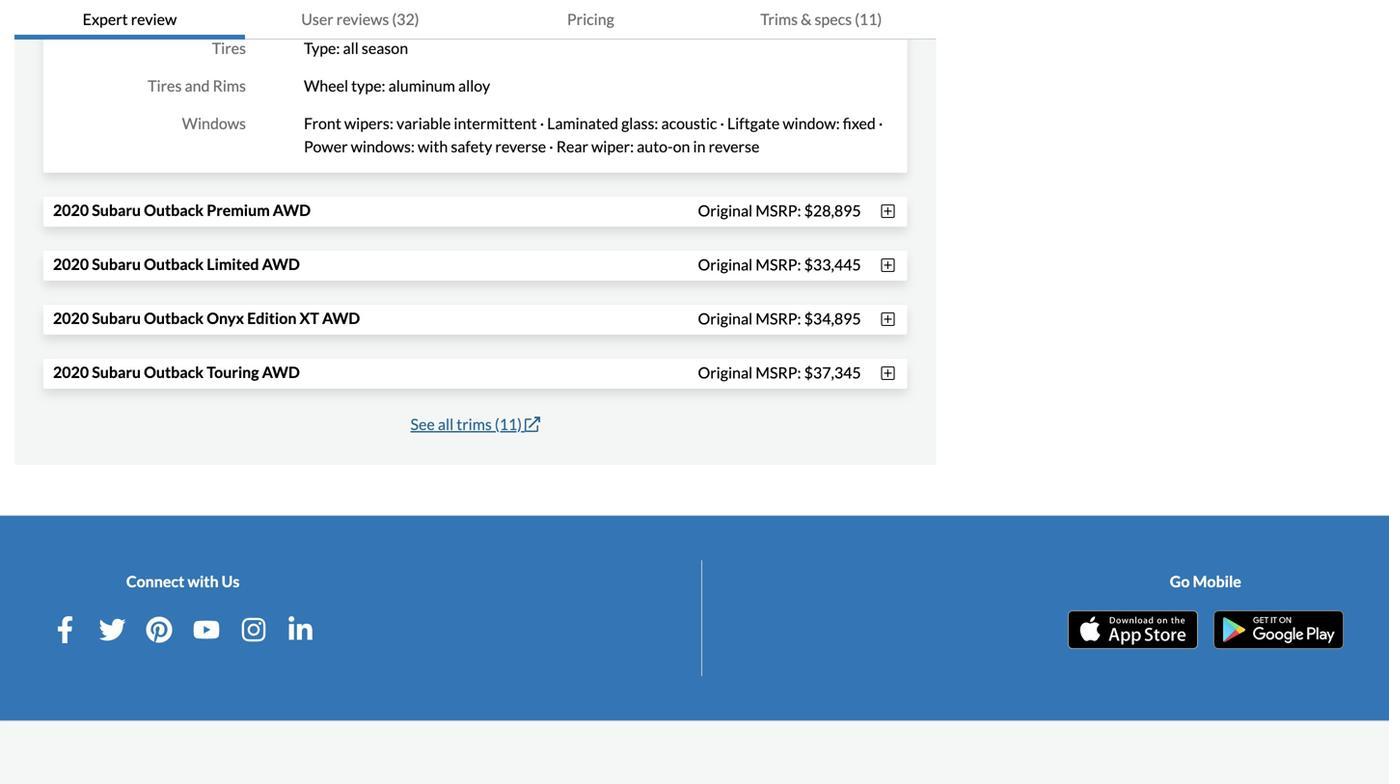 Task type: vqa. For each thing, say whether or not it's contained in the screenshot.
first plus square icon
yes



Task type: describe. For each thing, give the bounding box(es) containing it.
(11) for see all trims (11)
[[495, 415, 522, 434]]

specs
[[815, 10, 852, 28]]

download on the app store image
[[1068, 611, 1198, 650]]

wiper:
[[592, 137, 634, 156]]

plus square image for $34,895
[[879, 312, 898, 327]]

wipers:
[[344, 114, 394, 133]]

pinterest image
[[146, 617, 173, 644]]

outback for onyx
[[144, 309, 204, 328]]

go
[[1170, 572, 1190, 591]]

2020 subaru outback touring awd
[[53, 363, 300, 382]]

pricing
[[567, 10, 615, 28]]

season
[[362, 39, 408, 58]]

original msrp: $28,895
[[698, 201, 862, 220]]

$33,445
[[805, 255, 862, 274]]

user
[[301, 10, 334, 28]]

auto-
[[637, 137, 673, 156]]

user reviews (32)
[[301, 10, 419, 28]]

alloy
[[458, 76, 490, 95]]

laminated
[[547, 114, 619, 133]]

expert review tab
[[14, 0, 245, 40]]

subaru for 2020 subaru outback onyx edition xt awd
[[92, 309, 141, 328]]

msrp: for $34,895
[[756, 309, 802, 328]]

2020 subaru outback premium awd
[[53, 201, 311, 220]]

original msrp: $33,445
[[698, 255, 862, 274]]

go mobile
[[1170, 572, 1242, 591]]

see all trims (11) link
[[411, 415, 541, 434]]

user reviews (32) tab
[[245, 0, 476, 40]]

linkedin image
[[287, 617, 314, 644]]

see
[[411, 415, 435, 434]]

plus square image for $33,445
[[879, 258, 898, 273]]

awd right xt
[[322, 309, 360, 328]]

&
[[801, 10, 812, 28]]

power
[[304, 137, 348, 156]]

trims
[[761, 10, 798, 28]]

expert review
[[83, 10, 177, 28]]

tab list containing expert review
[[14, 0, 937, 40]]

outback for limited
[[144, 255, 204, 274]]

external link image
[[525, 417, 541, 432]]

awd for 2020 subaru outback limited awd
[[262, 255, 300, 274]]

subaru for 2020 subaru outback limited awd
[[92, 255, 141, 274]]

type: all season
[[304, 39, 408, 58]]

· left liftgate
[[720, 114, 725, 133]]

us
[[222, 572, 240, 591]]

tires for tires and rims
[[148, 76, 182, 95]]

2020 for 2020 subaru outback onyx edition xt awd
[[53, 309, 89, 328]]

subaru for 2020 subaru outback premium awd
[[92, 201, 141, 220]]

trims
[[457, 415, 492, 434]]

original msrp: $34,895
[[698, 309, 862, 328]]

mobile
[[1193, 572, 1242, 591]]

type:
[[304, 39, 340, 58]]

all for see
[[438, 415, 454, 434]]

reviews
[[337, 10, 389, 28]]

variable
[[397, 114, 451, 133]]

onyx
[[207, 309, 244, 328]]

2020 for 2020 subaru outback touring awd
[[53, 363, 89, 382]]

2020 for 2020 subaru outback limited awd
[[53, 255, 89, 274]]

with inside the "front wipers: variable intermittent · laminated glass: acoustic · liftgate window: fixed · power windows: with safety reverse · rear wiper: auto-on in reverse"
[[418, 137, 448, 156]]

plus square image for $28,895
[[879, 204, 898, 219]]

$34,895
[[805, 309, 862, 328]]

trims & specs (11)
[[761, 10, 882, 28]]

intermittent
[[454, 114, 537, 133]]

$28,895
[[805, 201, 862, 220]]

windows
[[182, 114, 246, 133]]

acoustic
[[662, 114, 717, 133]]

wheel
[[304, 76, 348, 95]]

msrp: for $37,345
[[756, 363, 802, 382]]



Task type: locate. For each thing, give the bounding box(es) containing it.
1 vertical spatial tires
[[148, 76, 182, 95]]

2 2020 from the top
[[53, 255, 89, 274]]

connect with us
[[126, 572, 240, 591]]

on
[[673, 137, 690, 156]]

outback up the 2020 subaru outback limited awd
[[144, 201, 204, 220]]

3 subaru from the top
[[92, 309, 141, 328]]

0 horizontal spatial all
[[343, 39, 359, 58]]

msrp: up original msrp: $37,345 at right top
[[756, 309, 802, 328]]

1 horizontal spatial tires
[[212, 39, 246, 58]]

1 msrp: from the top
[[756, 201, 802, 220]]

1 vertical spatial (11)
[[495, 415, 522, 434]]

msrp: up original msrp: $34,895
[[756, 255, 802, 274]]

reverse
[[495, 137, 546, 156], [709, 137, 760, 156]]

awd
[[273, 201, 311, 220], [262, 255, 300, 274], [322, 309, 360, 328], [262, 363, 300, 382]]

4 2020 from the top
[[53, 363, 89, 382]]

1 horizontal spatial with
[[418, 137, 448, 156]]

outback for touring
[[144, 363, 204, 382]]

(32)
[[392, 10, 419, 28]]

get it on google play image
[[1214, 611, 1344, 650]]

original for original msrp: $34,895
[[698, 309, 753, 328]]

plus square image for $37,345
[[879, 366, 898, 381]]

(11) right specs at the top right
[[855, 10, 882, 28]]

0 vertical spatial tires
[[212, 39, 246, 58]]

tires and rims
[[148, 76, 246, 95]]

instagram image
[[240, 617, 267, 644]]

(11) for trims & specs (11)
[[855, 10, 882, 28]]

original up original msrp: $34,895
[[698, 255, 753, 274]]

3 plus square image from the top
[[879, 312, 898, 327]]

2 subaru from the top
[[92, 255, 141, 274]]

0 vertical spatial all
[[343, 39, 359, 58]]

awd right touring
[[262, 363, 300, 382]]

original for original msrp: $28,895
[[698, 201, 753, 220]]

type:
[[351, 76, 386, 95]]

msrp: for $33,445
[[756, 255, 802, 274]]

xt
[[300, 309, 319, 328]]

2 plus square image from the top
[[879, 258, 898, 273]]

2020 subaru outback onyx edition xt awd
[[53, 309, 360, 328]]

(11) inside 'tab'
[[855, 10, 882, 28]]

· right fixed
[[879, 114, 883, 133]]

reverse down intermittent
[[495, 137, 546, 156]]

1 vertical spatial all
[[438, 415, 454, 434]]

3 outback from the top
[[144, 309, 204, 328]]

all for type:
[[343, 39, 359, 58]]

4 msrp: from the top
[[756, 363, 802, 382]]

2020 subaru outback limited awd
[[53, 255, 300, 274]]

original down original msrp: $34,895
[[698, 363, 753, 382]]

expert
[[83, 10, 128, 28]]

original for original msrp: $37,345
[[698, 363, 753, 382]]

original for original msrp: $33,445
[[698, 255, 753, 274]]

3 2020 from the top
[[53, 309, 89, 328]]

review
[[131, 10, 177, 28]]

aluminum
[[389, 76, 455, 95]]

youtube image
[[193, 617, 220, 644]]

3 msrp: from the top
[[756, 309, 802, 328]]

windows:
[[351, 137, 415, 156]]

$37,345
[[805, 363, 862, 382]]

in
[[693, 137, 706, 156]]

outback left onyx
[[144, 309, 204, 328]]

all right see on the left bottom
[[438, 415, 454, 434]]

pricing tab
[[476, 0, 706, 40]]

outback
[[144, 201, 204, 220], [144, 255, 204, 274], [144, 309, 204, 328], [144, 363, 204, 382]]

awd right premium
[[273, 201, 311, 220]]

· left "rear"
[[549, 137, 554, 156]]

touring
[[207, 363, 259, 382]]

all
[[343, 39, 359, 58], [438, 415, 454, 434]]

plus square image
[[879, 204, 898, 219], [879, 258, 898, 273], [879, 312, 898, 327], [879, 366, 898, 381]]

front wipers: variable intermittent · laminated glass: acoustic · liftgate window: fixed · power windows: with safety reverse · rear wiper: auto-on in reverse
[[304, 114, 883, 156]]

1 subaru from the top
[[92, 201, 141, 220]]

facebook image
[[52, 617, 79, 644]]

awd for 2020 subaru outback premium awd
[[273, 201, 311, 220]]

outback down 2020 subaru outback premium awd
[[144, 255, 204, 274]]

0 horizontal spatial with
[[188, 572, 219, 591]]

msrp:
[[756, 201, 802, 220], [756, 255, 802, 274], [756, 309, 802, 328], [756, 363, 802, 382]]

plus square image right $37,345
[[879, 366, 898, 381]]

4 original from the top
[[698, 363, 753, 382]]

0 horizontal spatial reverse
[[495, 137, 546, 156]]

plus square image right $34,895
[[879, 312, 898, 327]]

1 vertical spatial with
[[188, 572, 219, 591]]

1 horizontal spatial all
[[438, 415, 454, 434]]

2020
[[53, 201, 89, 220], [53, 255, 89, 274], [53, 309, 89, 328], [53, 363, 89, 382]]

1 reverse from the left
[[495, 137, 546, 156]]

1 2020 from the top
[[53, 201, 89, 220]]

reverse down liftgate
[[709, 137, 760, 156]]

front
[[304, 114, 341, 133]]

msrp: for $28,895
[[756, 201, 802, 220]]

4 outback from the top
[[144, 363, 204, 382]]

trims & specs (11) tab
[[706, 0, 937, 40]]

4 plus square image from the top
[[879, 366, 898, 381]]

rear
[[557, 137, 589, 156]]

safety
[[451, 137, 492, 156]]

original
[[698, 201, 753, 220], [698, 255, 753, 274], [698, 309, 753, 328], [698, 363, 753, 382]]

see all trims (11)
[[411, 415, 522, 434]]

tires
[[212, 39, 246, 58], [148, 76, 182, 95]]

edition
[[247, 309, 297, 328]]

and
[[185, 76, 210, 95]]

2 msrp: from the top
[[756, 255, 802, 274]]

tires up the rims on the top left
[[212, 39, 246, 58]]

original msrp: $37,345
[[698, 363, 862, 382]]

original down the in
[[698, 201, 753, 220]]

1 original from the top
[[698, 201, 753, 220]]

with left us
[[188, 572, 219, 591]]

plus square image right $33,445
[[879, 258, 898, 273]]

0 vertical spatial with
[[418, 137, 448, 156]]

awd for 2020 subaru outback touring awd
[[262, 363, 300, 382]]

original up original msrp: $37,345 at right top
[[698, 309, 753, 328]]

premium
[[207, 201, 270, 220]]

connect
[[126, 572, 185, 591]]

1 outback from the top
[[144, 201, 204, 220]]

(11) left external link image
[[495, 415, 522, 434]]

tab list
[[14, 0, 937, 40]]

subaru for 2020 subaru outback touring awd
[[92, 363, 141, 382]]

1 plus square image from the top
[[879, 204, 898, 219]]

tires left and
[[148, 76, 182, 95]]

1 horizontal spatial (11)
[[855, 10, 882, 28]]

with down variable
[[418, 137, 448, 156]]

all right type:
[[343, 39, 359, 58]]

liftgate
[[728, 114, 780, 133]]

3 original from the top
[[698, 309, 753, 328]]

msrp: up original msrp: $33,445
[[756, 201, 802, 220]]

·
[[540, 114, 544, 133], [720, 114, 725, 133], [879, 114, 883, 133], [549, 137, 554, 156]]

fixed
[[843, 114, 876, 133]]

· left "laminated"
[[540, 114, 544, 133]]

plus square image right $28,895
[[879, 204, 898, 219]]

msrp: down original msrp: $34,895
[[756, 363, 802, 382]]

wheel type: aluminum alloy
[[304, 76, 490, 95]]

(11)
[[855, 10, 882, 28], [495, 415, 522, 434]]

0 horizontal spatial tires
[[148, 76, 182, 95]]

4 subaru from the top
[[92, 363, 141, 382]]

2020 for 2020 subaru outback premium awd
[[53, 201, 89, 220]]

0 horizontal spatial (11)
[[495, 415, 522, 434]]

rims
[[213, 76, 246, 95]]

0 vertical spatial (11)
[[855, 10, 882, 28]]

twitter image
[[99, 617, 126, 644]]

outback left touring
[[144, 363, 204, 382]]

glass:
[[622, 114, 659, 133]]

subaru
[[92, 201, 141, 220], [92, 255, 141, 274], [92, 309, 141, 328], [92, 363, 141, 382]]

window:
[[783, 114, 840, 133]]

1 horizontal spatial reverse
[[709, 137, 760, 156]]

limited
[[207, 255, 259, 274]]

2 original from the top
[[698, 255, 753, 274]]

outback for premium
[[144, 201, 204, 220]]

with
[[418, 137, 448, 156], [188, 572, 219, 591]]

2 reverse from the left
[[709, 137, 760, 156]]

awd right limited
[[262, 255, 300, 274]]

tires for tires
[[212, 39, 246, 58]]

2 outback from the top
[[144, 255, 204, 274]]



